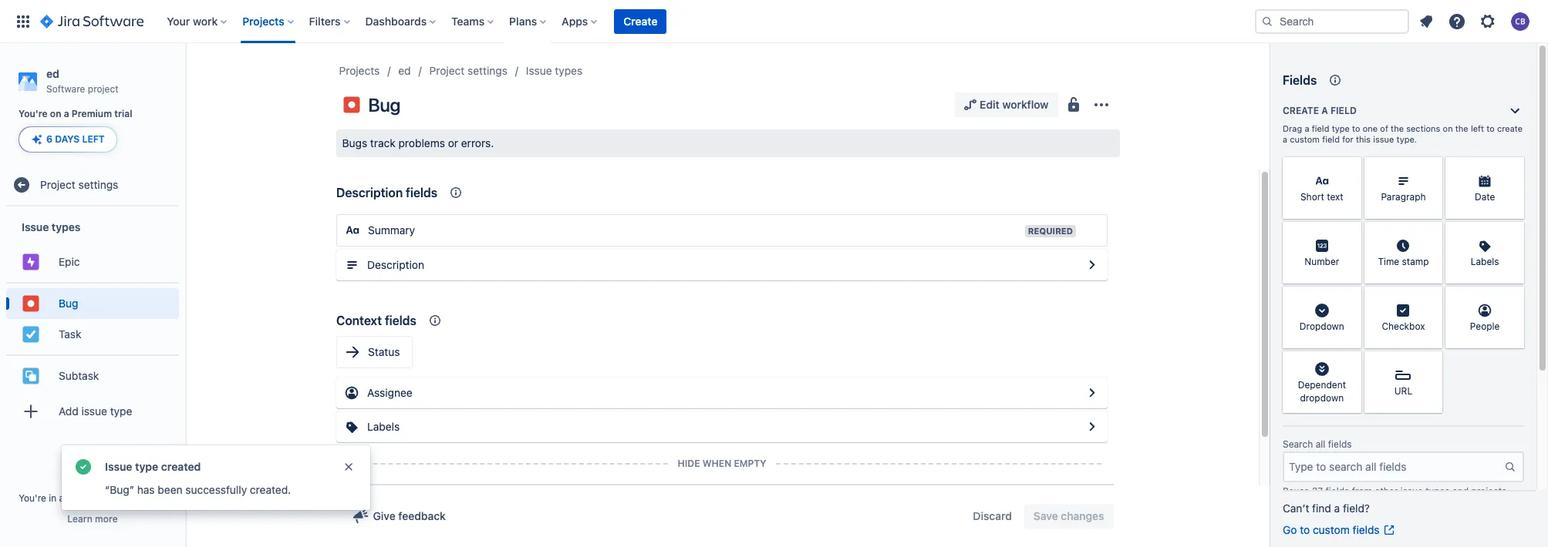 Task type: locate. For each thing, give the bounding box(es) containing it.
1 vertical spatial issue types
[[22, 221, 81, 234]]

project settings link down left
[[6, 170, 179, 201]]

field up for
[[1331, 105, 1357, 117]]

project right the "ed" link
[[429, 64, 465, 77]]

2 horizontal spatial issue
[[1401, 486, 1423, 498]]

1 horizontal spatial issue
[[105, 461, 132, 474]]

time stamp
[[1378, 256, 1429, 268]]

bugs track problems or errors.
[[342, 137, 494, 150]]

2 vertical spatial issue
[[1401, 486, 1423, 498]]

create button
[[614, 9, 667, 34]]

more information image for number
[[1341, 224, 1360, 242]]

1 group from the top
[[6, 207, 179, 437]]

1 vertical spatial type
[[110, 405, 132, 418]]

issue right add
[[81, 405, 107, 418]]

more information image for people
[[1505, 289, 1523, 307]]

1 horizontal spatial type
[[135, 461, 158, 474]]

1 horizontal spatial project
[[429, 64, 465, 77]]

give feedback
[[373, 510, 446, 523]]

add issue type button
[[6, 397, 179, 428]]

project up premium
[[88, 83, 119, 95]]

1 horizontal spatial settings
[[468, 64, 508, 77]]

2 horizontal spatial types
[[1426, 486, 1450, 498]]

a down software
[[64, 108, 69, 120]]

more information about the fields image
[[1327, 71, 1345, 90]]

0 vertical spatial project
[[88, 83, 119, 95]]

more information image
[[1341, 159, 1360, 177], [1423, 159, 1442, 177], [1423, 224, 1442, 242], [1505, 289, 1523, 307]]

2 vertical spatial issue
[[105, 461, 132, 474]]

successfully
[[185, 484, 247, 497]]

issue
[[1374, 134, 1395, 144], [81, 405, 107, 418], [1401, 486, 1423, 498]]

0 vertical spatial you're
[[19, 108, 48, 120]]

0 vertical spatial type
[[1332, 123, 1350, 133]]

settings down teams popup button
[[468, 64, 508, 77]]

0 vertical spatial open field configuration image
[[1083, 384, 1102, 403]]

0 horizontal spatial project
[[40, 178, 75, 191]]

custom down can't find a field?
[[1313, 524, 1350, 537]]

dependent dropdown
[[1298, 380, 1346, 404]]

projects
[[242, 14, 284, 27], [339, 64, 380, 77]]

your profile and settings image
[[1512, 12, 1530, 30]]

1 horizontal spatial issue
[[1374, 134, 1395, 144]]

status
[[368, 346, 400, 359]]

context
[[336, 314, 382, 328]]

more information image
[[1505, 159, 1523, 177], [1341, 224, 1360, 242], [1505, 224, 1523, 242], [1341, 289, 1360, 307], [1423, 289, 1442, 307], [1341, 353, 1360, 372]]

create up the "drag"
[[1283, 105, 1319, 117]]

1 horizontal spatial issue types
[[526, 64, 583, 77]]

0 vertical spatial project settings link
[[429, 62, 508, 80]]

field
[[1331, 105, 1357, 117], [1312, 123, 1330, 133], [1323, 134, 1340, 144]]

0 vertical spatial settings
[[468, 64, 508, 77]]

1 vertical spatial you're
[[19, 493, 46, 505]]

issue down the plans dropdown button
[[526, 64, 552, 77]]

2 horizontal spatial issue
[[526, 64, 552, 77]]

type inside drag a field type to one of the sections on the left to create a custom field for this issue type.
[[1332, 123, 1350, 133]]

more information image for time stamp
[[1423, 224, 1442, 242]]

1 vertical spatial field
[[1312, 123, 1330, 133]]

add issue type image
[[22, 403, 40, 422]]

2 group from the top
[[6, 283, 179, 355]]

types down apps
[[555, 64, 583, 77]]

issue types up epic
[[22, 221, 81, 234]]

more information about the context fields image for description fields
[[447, 184, 465, 202]]

0 vertical spatial project settings
[[429, 64, 508, 77]]

type up has in the left of the page
[[135, 461, 158, 474]]

people
[[1470, 321, 1500, 333]]

can't find a field?
[[1283, 502, 1370, 515]]

0 vertical spatial bug
[[368, 94, 401, 116]]

required
[[1028, 226, 1073, 236]]

0 horizontal spatial ed
[[46, 67, 59, 80]]

projects inside popup button
[[242, 14, 284, 27]]

2 open field configuration image from the top
[[1083, 418, 1102, 437]]

1 vertical spatial issue
[[22, 221, 49, 234]]

2 horizontal spatial to
[[1487, 123, 1495, 133]]

the right of
[[1391, 123, 1404, 133]]

projects
[[1472, 486, 1507, 498]]

0 horizontal spatial create
[[624, 14, 658, 27]]

more information about the context fields image
[[447, 184, 465, 202], [426, 312, 444, 330]]

the left the left on the right top
[[1456, 123, 1469, 133]]

more information about the context fields image down or
[[447, 184, 465, 202]]

0 vertical spatial issue
[[526, 64, 552, 77]]

0 vertical spatial issue types
[[526, 64, 583, 77]]

create for create
[[624, 14, 658, 27]]

project down issue type created
[[136, 493, 167, 505]]

1 vertical spatial create
[[1283, 105, 1319, 117]]

bugs
[[342, 137, 367, 150]]

1 vertical spatial more information about the context fields image
[[426, 312, 444, 330]]

open field configuration image
[[1083, 384, 1102, 403], [1083, 418, 1102, 437]]

labels
[[1471, 256, 1500, 268], [367, 421, 400, 434]]

discard button
[[964, 505, 1021, 529]]

other
[[1375, 486, 1398, 498]]

filters button
[[304, 9, 356, 34]]

0 vertical spatial issue
[[1374, 134, 1395, 144]]

0 horizontal spatial labels
[[367, 421, 400, 434]]

ed right projects link
[[398, 64, 411, 77]]

settings down left
[[78, 178, 118, 191]]

dependent
[[1298, 380, 1346, 391]]

days
[[55, 134, 80, 145]]

1 vertical spatial settings
[[78, 178, 118, 191]]

description up summary
[[336, 186, 403, 200]]

issue types down apps
[[526, 64, 583, 77]]

1 the from the left
[[1391, 123, 1404, 133]]

type up for
[[1332, 123, 1350, 133]]

ed up software
[[46, 67, 59, 80]]

ed inside ed software project
[[46, 67, 59, 80]]

stamp
[[1402, 256, 1429, 268]]

sidebar navigation image
[[168, 62, 202, 93]]

projects link
[[339, 62, 380, 80]]

a right the "drag"
[[1305, 123, 1310, 133]]

description fields
[[336, 186, 438, 200]]

Search field
[[1255, 9, 1410, 34]]

hide
[[678, 458, 700, 470]]

create a field
[[1283, 105, 1357, 117]]

projects right the work
[[242, 14, 284, 27]]

you're left in
[[19, 493, 46, 505]]

0 horizontal spatial settings
[[78, 178, 118, 191]]

appswitcher icon image
[[14, 12, 32, 30]]

types left and at the bottom right of page
[[1426, 486, 1450, 498]]

1 vertical spatial projects
[[339, 64, 380, 77]]

0 vertical spatial types
[[555, 64, 583, 77]]

1 horizontal spatial ed
[[398, 64, 411, 77]]

1 vertical spatial project settings
[[40, 178, 118, 191]]

projects button
[[238, 9, 300, 34]]

project settings
[[429, 64, 508, 77], [40, 178, 118, 191]]

help image
[[1448, 12, 1467, 30]]

1 horizontal spatial bug
[[368, 94, 401, 116]]

0 vertical spatial create
[[624, 14, 658, 27]]

1 vertical spatial open field configuration image
[[1083, 418, 1102, 437]]

0 horizontal spatial types
[[52, 221, 81, 234]]

1 vertical spatial bug
[[59, 297, 78, 310]]

types
[[555, 64, 583, 77], [52, 221, 81, 234], [1426, 486, 1450, 498]]

1 horizontal spatial project settings link
[[429, 62, 508, 80]]

1 horizontal spatial project
[[136, 493, 167, 505]]

0 vertical spatial description
[[336, 186, 403, 200]]

more information image for labels
[[1505, 224, 1523, 242]]

1 horizontal spatial more information about the context fields image
[[447, 184, 465, 202]]

issue right other
[[1401, 486, 1423, 498]]

1 vertical spatial project
[[136, 493, 167, 505]]

description down summary
[[367, 258, 424, 272]]

issue up epic 'link'
[[22, 221, 49, 234]]

0 vertical spatial custom
[[1290, 134, 1320, 144]]

0 vertical spatial projects
[[242, 14, 284, 27]]

more information about the context fields image right context fields on the left
[[426, 312, 444, 330]]

all
[[1316, 439, 1326, 451]]

1 vertical spatial labels
[[367, 421, 400, 434]]

ed
[[398, 64, 411, 77], [46, 67, 59, 80]]

fields left this link will be opened in a new tab icon
[[1353, 524, 1380, 537]]

project settings link
[[429, 62, 508, 80], [6, 170, 179, 201]]

0 horizontal spatial the
[[1391, 123, 1404, 133]]

projects for projects link
[[339, 64, 380, 77]]

1 vertical spatial on
[[1443, 123, 1453, 133]]

0 vertical spatial field
[[1331, 105, 1357, 117]]

give
[[373, 510, 396, 523]]

project down 6 days left dropdown button
[[40, 178, 75, 191]]

2 horizontal spatial type
[[1332, 123, 1350, 133]]

type
[[1332, 123, 1350, 133], [110, 405, 132, 418], [135, 461, 158, 474]]

1 vertical spatial project
[[40, 178, 75, 191]]

settings
[[468, 64, 508, 77], [78, 178, 118, 191]]

labels button
[[336, 412, 1108, 443]]

issue
[[526, 64, 552, 77], [22, 221, 49, 234], [105, 461, 132, 474]]

to up this
[[1353, 123, 1361, 133]]

create inside button
[[624, 14, 658, 27]]

1 horizontal spatial to
[[1353, 123, 1361, 133]]

this
[[1356, 134, 1371, 144]]

track
[[370, 137, 396, 150]]

assignee button
[[336, 378, 1108, 409]]

your
[[167, 14, 190, 27]]

on up 6
[[50, 108, 61, 120]]

types up epic
[[52, 221, 81, 234]]

1 open field configuration image from the top
[[1083, 384, 1102, 403]]

0 vertical spatial labels
[[1471, 256, 1500, 268]]

subtask
[[59, 370, 99, 383]]

type down the subtask link
[[110, 405, 132, 418]]

notifications image
[[1417, 12, 1436, 30]]

0 vertical spatial more information about the context fields image
[[447, 184, 465, 202]]

project settings down 6 days left
[[40, 178, 118, 191]]

0 horizontal spatial project
[[88, 83, 119, 95]]

open field configuration image inside assignee button
[[1083, 384, 1102, 403]]

1 horizontal spatial on
[[1443, 123, 1453, 133]]

you're up 6
[[19, 108, 48, 120]]

0 horizontal spatial on
[[50, 108, 61, 120]]

labels down assignee
[[367, 421, 400, 434]]

banner
[[0, 0, 1549, 43]]

project
[[88, 83, 119, 95], [136, 493, 167, 505]]

bug right issue type icon
[[368, 94, 401, 116]]

drag
[[1283, 123, 1303, 133]]

bug
[[368, 94, 401, 116], [59, 297, 78, 310]]

issue up "bug"
[[105, 461, 132, 474]]

success image
[[74, 458, 93, 477]]

projects up issue type icon
[[339, 64, 380, 77]]

create right apps dropdown button
[[624, 14, 658, 27]]

open field configuration image inside labels button
[[1083, 418, 1102, 437]]

group
[[6, 207, 179, 437], [6, 283, 179, 355]]

field down create a field
[[1312, 123, 1330, 133]]

1 horizontal spatial projects
[[339, 64, 380, 77]]

go
[[1283, 524, 1297, 537]]

url
[[1395, 386, 1413, 398]]

dashboards button
[[361, 9, 442, 34]]

reuse
[[1283, 486, 1310, 498]]

description inside button
[[367, 258, 424, 272]]

custom down the "drag"
[[1290, 134, 1320, 144]]

on inside drag a field type to one of the sections on the left to create a custom field for this issue type.
[[1443, 123, 1453, 133]]

project inside ed software project
[[88, 83, 119, 95]]

1 vertical spatial description
[[367, 258, 424, 272]]

hide when empty
[[678, 458, 767, 470]]

6 days left
[[46, 134, 105, 145]]

time
[[1378, 256, 1400, 268]]

project settings down teams popup button
[[429, 64, 508, 77]]

types inside issue types link
[[555, 64, 583, 77]]

jira software image
[[40, 12, 144, 30], [40, 12, 144, 30]]

for
[[1343, 134, 1354, 144]]

more information about the context fields image for context fields
[[426, 312, 444, 330]]

sections
[[1407, 123, 1441, 133]]

description for description
[[367, 258, 424, 272]]

bug link
[[6, 289, 179, 320]]

1 horizontal spatial types
[[555, 64, 583, 77]]

fields
[[406, 186, 438, 200], [385, 314, 417, 328], [1328, 439, 1352, 451], [1326, 486, 1350, 498], [1353, 524, 1380, 537]]

2 vertical spatial types
[[1426, 486, 1450, 498]]

1 vertical spatial issue
[[81, 405, 107, 418]]

1 you're from the top
[[19, 108, 48, 120]]

primary element
[[9, 0, 1255, 43]]

2 you're from the top
[[19, 493, 46, 505]]

1 horizontal spatial create
[[1283, 105, 1319, 117]]

labels up people
[[1471, 256, 1500, 268]]

to right the left on the right top
[[1487, 123, 1495, 133]]

0 horizontal spatial projects
[[242, 14, 284, 27]]

bug up task on the left bottom
[[59, 297, 78, 310]]

add
[[59, 405, 79, 418]]

on right sections
[[1443, 123, 1453, 133]]

date
[[1475, 192, 1496, 203]]

0 horizontal spatial more information about the context fields image
[[426, 312, 444, 330]]

field left for
[[1323, 134, 1340, 144]]

0 horizontal spatial issue
[[81, 405, 107, 418]]

0 horizontal spatial type
[[110, 405, 132, 418]]

to right go
[[1300, 524, 1310, 537]]

create for create a field
[[1283, 105, 1319, 117]]

labels for labels more information icon
[[1471, 256, 1500, 268]]

labels inside button
[[367, 421, 400, 434]]

you're on a premium trial
[[19, 108, 132, 120]]

to
[[1353, 123, 1361, 133], [1487, 123, 1495, 133], [1300, 524, 1310, 537]]

a right find
[[1335, 502, 1340, 515]]

more
[[95, 514, 118, 525]]

trial
[[114, 108, 132, 120]]

1 horizontal spatial labels
[[1471, 256, 1500, 268]]

project settings link down teams popup button
[[429, 62, 508, 80]]

2 vertical spatial field
[[1323, 134, 1340, 144]]

issue down of
[[1374, 134, 1395, 144]]

0 horizontal spatial bug
[[59, 297, 78, 310]]

ed for ed software project
[[46, 67, 59, 80]]

1 vertical spatial project settings link
[[6, 170, 179, 201]]

1 horizontal spatial the
[[1456, 123, 1469, 133]]

dismiss image
[[343, 461, 355, 474]]

0 horizontal spatial project settings
[[40, 178, 118, 191]]



Task type: describe. For each thing, give the bounding box(es) containing it.
plans button
[[505, 9, 553, 34]]

more information image for paragraph
[[1423, 159, 1442, 177]]

assignee
[[367, 387, 413, 400]]

has
[[137, 484, 155, 497]]

premium
[[72, 108, 112, 120]]

open field configuration image for labels
[[1083, 418, 1102, 437]]

managed
[[93, 493, 133, 505]]

epic
[[59, 255, 80, 268]]

more information image for dependent dropdown
[[1341, 353, 1360, 372]]

description for description fields
[[336, 186, 403, 200]]

context fields
[[336, 314, 417, 328]]

type inside the add issue type button
[[110, 405, 132, 418]]

projects for projects popup button
[[242, 14, 284, 27]]

go to custom fields link
[[1283, 523, 1395, 539]]

when
[[703, 458, 732, 470]]

open field configuration image
[[1083, 256, 1102, 275]]

can't
[[1283, 502, 1310, 515]]

type.
[[1397, 134, 1417, 144]]

teams
[[451, 14, 485, 27]]

left
[[1471, 123, 1485, 133]]

or
[[448, 137, 458, 150]]

filters
[[309, 14, 341, 27]]

problems
[[399, 137, 445, 150]]

"bug" has been successfully created.
[[105, 484, 291, 497]]

group containing bug
[[6, 283, 179, 355]]

subtask link
[[6, 361, 179, 392]]

no restrictions image
[[1064, 96, 1083, 114]]

group containing issue types
[[6, 207, 179, 437]]

drag a field type to one of the sections on the left to create a custom field for this issue type.
[[1283, 123, 1523, 144]]

dashboards
[[365, 14, 427, 27]]

bug inside "link"
[[59, 297, 78, 310]]

from
[[1352, 486, 1373, 498]]

number
[[1305, 256, 1340, 268]]

feedback
[[398, 510, 446, 523]]

your work
[[167, 14, 218, 27]]

a down the "drag"
[[1283, 134, 1288, 144]]

Type to search all fields text field
[[1285, 454, 1505, 481]]

settings image
[[1479, 12, 1498, 30]]

workflow
[[1003, 98, 1049, 111]]

task
[[59, 328, 81, 341]]

banner containing your work
[[0, 0, 1549, 43]]

software
[[46, 83, 85, 95]]

and
[[1453, 486, 1469, 498]]

27
[[1312, 486, 1323, 498]]

field?
[[1343, 502, 1370, 515]]

you're in a team-managed project
[[19, 493, 167, 505]]

paragraph
[[1381, 192, 1426, 203]]

more information image for short text
[[1341, 159, 1360, 177]]

more options image
[[1092, 96, 1111, 114]]

issue type icon image
[[342, 96, 361, 114]]

created
[[161, 461, 201, 474]]

create
[[1498, 123, 1523, 133]]

empty
[[734, 458, 767, 470]]

0 horizontal spatial to
[[1300, 524, 1310, 537]]

2 the from the left
[[1456, 123, 1469, 133]]

a down more information about the fields image
[[1322, 105, 1328, 117]]

dropdown
[[1300, 393, 1344, 404]]

one
[[1363, 123, 1378, 133]]

teams button
[[447, 9, 500, 34]]

search image
[[1262, 15, 1274, 27]]

custom inside drag a field type to one of the sections on the left to create a custom field for this issue type.
[[1290, 134, 1320, 144]]

created.
[[250, 484, 291, 497]]

add issue type
[[59, 405, 132, 418]]

fields up status
[[385, 314, 417, 328]]

discard
[[973, 510, 1012, 523]]

work
[[193, 14, 218, 27]]

edit
[[980, 98, 1000, 111]]

text
[[1327, 192, 1344, 203]]

more information image for dropdown
[[1341, 289, 1360, 307]]

team-
[[67, 493, 93, 505]]

ed link
[[398, 62, 411, 80]]

open field configuration image for assignee
[[1083, 384, 1102, 403]]

1 vertical spatial types
[[52, 221, 81, 234]]

a right in
[[59, 493, 64, 505]]

search
[[1283, 439, 1313, 451]]

plans
[[509, 14, 537, 27]]

been
[[158, 484, 183, 497]]

more information image for checkbox
[[1423, 289, 1442, 307]]

summary
[[368, 224, 415, 237]]

fields right all
[[1328, 439, 1352, 451]]

fields up summary
[[406, 186, 438, 200]]

issue inside button
[[81, 405, 107, 418]]

short text
[[1301, 192, 1344, 203]]

search all fields
[[1283, 439, 1352, 451]]

0 horizontal spatial issue
[[22, 221, 49, 234]]

labels for open field configuration image in labels button
[[367, 421, 400, 434]]

6
[[46, 134, 52, 145]]

1 vertical spatial custom
[[1313, 524, 1350, 537]]

issue inside drag a field type to one of the sections on the left to create a custom field for this issue type.
[[1374, 134, 1395, 144]]

checkbox
[[1382, 321, 1426, 333]]

description button
[[336, 250, 1108, 281]]

2 vertical spatial type
[[135, 461, 158, 474]]

more information image for date
[[1505, 159, 1523, 177]]

this link will be opened in a new tab image
[[1383, 525, 1395, 537]]

learn more button
[[67, 514, 118, 526]]

fields
[[1283, 73, 1317, 87]]

you're for you're on a premium trial
[[19, 108, 48, 120]]

go to custom fields
[[1283, 524, 1380, 537]]

short
[[1301, 192, 1325, 203]]

issue type created
[[105, 461, 201, 474]]

6 days left button
[[19, 128, 116, 152]]

of
[[1381, 123, 1389, 133]]

ed for ed
[[398, 64, 411, 77]]

field for create
[[1331, 105, 1357, 117]]

issue types link
[[526, 62, 583, 80]]

dropdown
[[1300, 321, 1345, 333]]

0 horizontal spatial issue types
[[22, 221, 81, 234]]

1 horizontal spatial project settings
[[429, 64, 508, 77]]

you're for you're in a team-managed project
[[19, 493, 46, 505]]

find
[[1313, 502, 1332, 515]]

errors.
[[461, 137, 494, 150]]

field for drag
[[1312, 123, 1330, 133]]

edit workflow button
[[955, 93, 1058, 117]]

0 vertical spatial on
[[50, 108, 61, 120]]

in
[[49, 493, 57, 505]]

apps button
[[557, 9, 604, 34]]

fields right 27
[[1326, 486, 1350, 498]]

0 vertical spatial project
[[429, 64, 465, 77]]

0 horizontal spatial project settings link
[[6, 170, 179, 201]]

apps
[[562, 14, 588, 27]]

epic link
[[6, 247, 179, 278]]

give feedback button
[[342, 505, 455, 529]]



Task type: vqa. For each thing, say whether or not it's contained in the screenshot.
re
no



